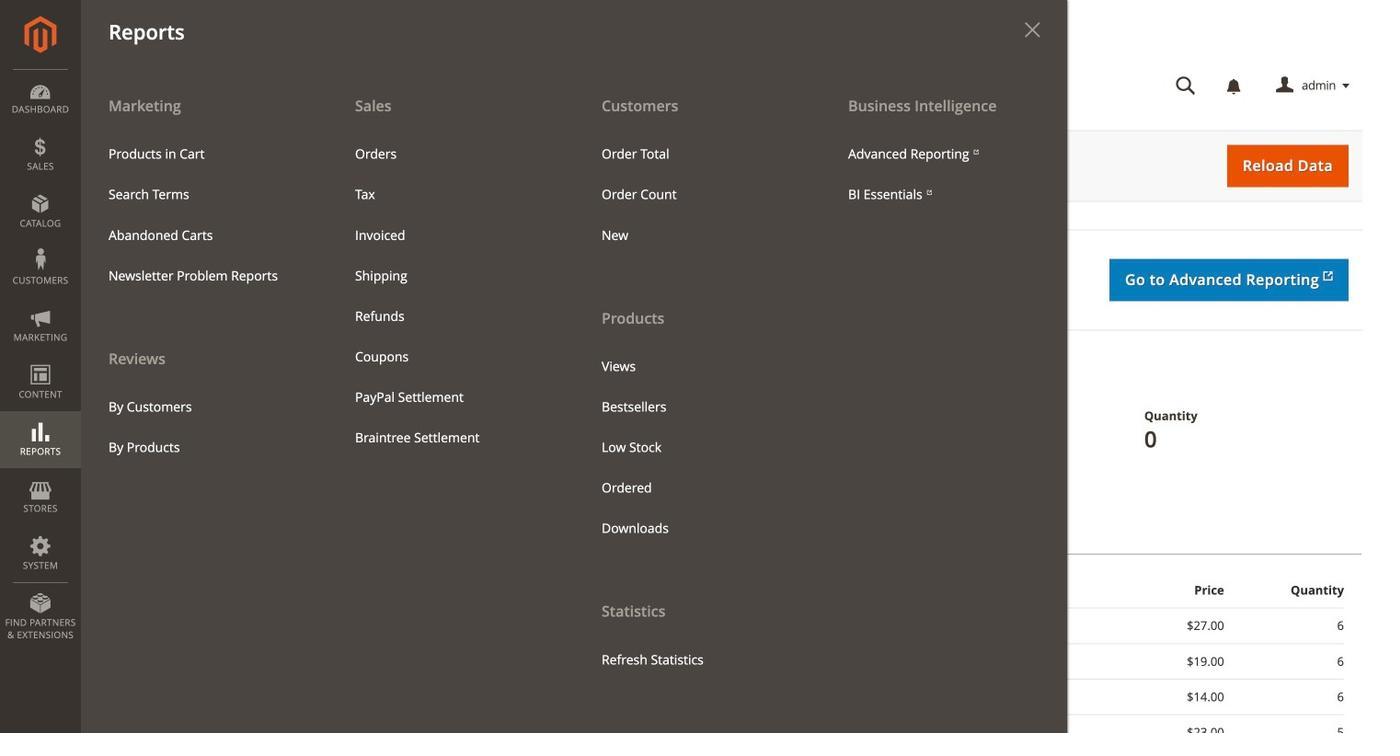Task type: describe. For each thing, give the bounding box(es) containing it.
magento admin panel image
[[24, 16, 57, 53]]



Task type: locate. For each thing, give the bounding box(es) containing it.
menu
[[81, 85, 1068, 734], [81, 85, 328, 468], [574, 85, 821, 681], [95, 134, 314, 296], [342, 134, 561, 458], [588, 134, 807, 256], [835, 134, 1054, 215], [588, 347, 807, 549], [95, 387, 314, 468]]

menu bar
[[0, 0, 1068, 734]]



Task type: vqa. For each thing, say whether or not it's contained in the screenshot.
text field
no



